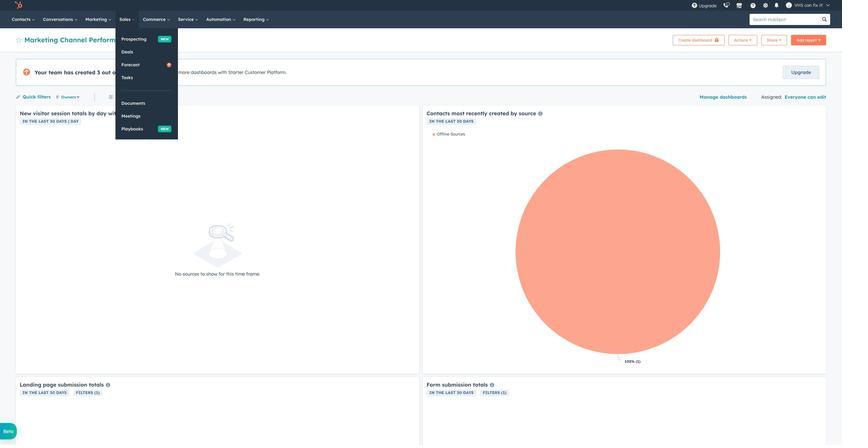 Task type: describe. For each thing, give the bounding box(es) containing it.
jacob simon image
[[787, 2, 793, 8]]

landing page submission totals element
[[16, 377, 420, 446]]

form submission totals element
[[423, 377, 827, 446]]

new visitor session totals by day with source breakdown element
[[16, 106, 420, 374]]

Search HubSpot search field
[[750, 14, 820, 25]]



Task type: vqa. For each thing, say whether or not it's contained in the screenshot.
marketplaces 'icon'
yes



Task type: locate. For each thing, give the bounding box(es) containing it.
marketplaces image
[[737, 3, 743, 9]]

toggle series visibility region
[[433, 132, 466, 137]]

banner
[[16, 33, 827, 45]]

interactive chart image
[[427, 132, 823, 370]]

contacts most recently created by source element
[[423, 106, 827, 374]]

sales menu
[[116, 28, 178, 140]]

menu
[[689, 0, 835, 11]]



